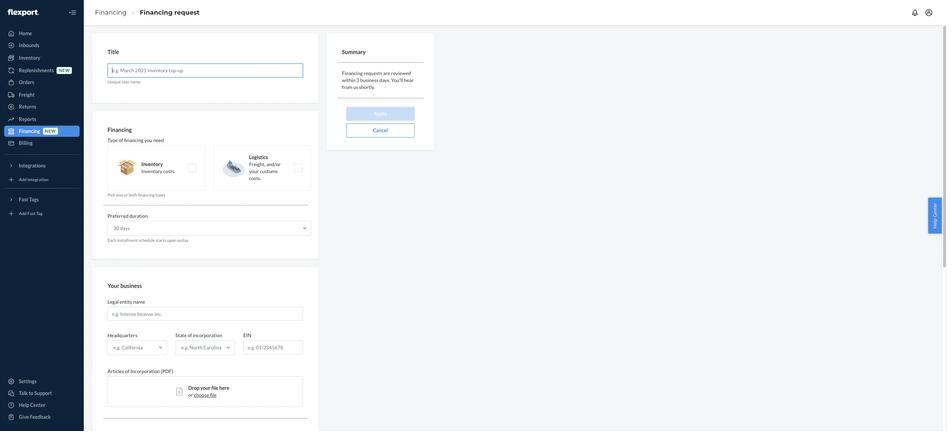 Task type: describe. For each thing, give the bounding box(es) containing it.
articles
[[108, 369, 124, 374]]

freight link
[[4, 89, 80, 101]]

your business
[[108, 282, 142, 289]]

ein
[[243, 333, 251, 338]]

you'll
[[391, 77, 403, 83]]

us
[[353, 84, 358, 90]]

each installment schedule starts upon outlay
[[108, 238, 189, 243]]

name for legal entity name
[[133, 299, 145, 305]]

help inside help center button
[[932, 218, 939, 228]]

new for financing
[[45, 129, 56, 134]]

costs. inside logistics freight, and/or your customs costs.
[[249, 175, 261, 181]]

hear
[[404, 77, 414, 83]]

orders
[[19, 79, 34, 85]]

home
[[19, 30, 32, 36]]

logistics freight, and/or your customs costs.
[[249, 154, 281, 181]]

e.g. north carolina
[[181, 345, 222, 351]]

legal
[[108, 299, 119, 305]]

drop
[[188, 385, 200, 391]]

of for articles
[[125, 369, 129, 374]]

open account menu image
[[925, 8, 934, 17]]

integration
[[27, 177, 49, 182]]

customs
[[260, 168, 278, 174]]

choose
[[194, 392, 209, 398]]

file alt image
[[176, 388, 183, 396]]

pick one or both financing types
[[108, 193, 166, 198]]

flexport logo image
[[8, 9, 39, 16]]

shortly.
[[359, 84, 375, 90]]

days
[[120, 225, 130, 231]]

apply
[[374, 111, 387, 117]]

financing requests are reviewed within 3 business days. you'll hear from us shortly.
[[342, 70, 414, 90]]

tags
[[29, 197, 39, 203]]

0 vertical spatial or
[[124, 193, 128, 198]]

home link
[[4, 28, 80, 39]]

e.g. March 2023 inventory top-up field
[[108, 63, 303, 77]]

incorporation
[[130, 369, 160, 374]]

feedback
[[30, 414, 51, 420]]

center inside button
[[932, 203, 939, 217]]

starts
[[156, 238, 166, 243]]

returns
[[19, 104, 36, 110]]

help center link
[[4, 400, 80, 411]]

carolina
[[203, 345, 222, 351]]

30 days
[[114, 225, 130, 231]]

integrations
[[19, 163, 46, 169]]

your
[[108, 282, 119, 289]]

each
[[108, 238, 116, 243]]

of for type
[[119, 137, 123, 143]]

3
[[357, 77, 359, 83]]

or inside the drop your file here or choose file
[[188, 392, 193, 398]]

2 vertical spatial inventory
[[141, 168, 162, 174]]

e.g. for e.g. north carolina
[[181, 345, 189, 351]]

e.g. california
[[114, 345, 143, 351]]

add for add fast tag
[[19, 211, 27, 216]]

billing
[[19, 140, 33, 146]]

1 vertical spatial financing
[[138, 193, 155, 198]]

type of financing you need
[[108, 137, 164, 143]]

loan
[[122, 79, 130, 84]]

within
[[342, 77, 356, 83]]

talk to support link
[[4, 388, 80, 399]]

reports link
[[4, 114, 80, 125]]

(pdf)
[[161, 369, 173, 374]]

summary
[[342, 49, 366, 55]]

installment
[[117, 238, 138, 243]]

add fast tag
[[19, 211, 43, 216]]

0 horizontal spatial center
[[30, 402, 45, 408]]

to
[[29, 390, 33, 396]]

unique loan name
[[108, 79, 140, 84]]

reviewed
[[391, 70, 411, 76]]

preferred
[[108, 213, 129, 219]]

requests
[[364, 70, 382, 76]]

financing request link
[[140, 9, 200, 16]]

costs. inside inventory inventory costs.
[[163, 168, 175, 174]]

e.g. 01-2345678 text field
[[244, 341, 303, 354]]

inbounds link
[[4, 40, 80, 51]]

1 vertical spatial help center
[[19, 402, 45, 408]]

e.g. Intense Incense inc. field
[[108, 307, 303, 321]]

replenishments
[[19, 67, 54, 73]]

integrations button
[[4, 160, 80, 171]]

you
[[144, 137, 152, 143]]

state
[[176, 333, 187, 338]]

add integration link
[[4, 174, 80, 185]]

close navigation image
[[68, 8, 77, 17]]

1 vertical spatial fast
[[27, 211, 35, 216]]

inventory for inventory inventory costs.
[[141, 161, 163, 167]]

north
[[190, 345, 202, 351]]

type
[[108, 137, 118, 143]]

inventory inventory costs.
[[141, 161, 175, 174]]

inventory link
[[4, 52, 80, 64]]

settings link
[[4, 376, 80, 387]]

30
[[114, 225, 119, 231]]

settings
[[19, 379, 37, 385]]

here
[[219, 385, 229, 391]]

cancel button
[[346, 123, 415, 137]]

need
[[153, 137, 164, 143]]

and/or
[[267, 161, 281, 167]]



Task type: locate. For each thing, give the bounding box(es) containing it.
0 horizontal spatial new
[[45, 129, 56, 134]]

1 e.g. from the left
[[114, 345, 121, 351]]

1 horizontal spatial new
[[59, 68, 70, 73]]

1 add from the top
[[19, 177, 27, 182]]

help
[[932, 218, 939, 228], [19, 402, 29, 408]]

2 e.g. from the left
[[181, 345, 189, 351]]

request
[[174, 9, 200, 16]]

help center
[[932, 203, 939, 228], [19, 402, 45, 408]]

0 vertical spatial new
[[59, 68, 70, 73]]

0 horizontal spatial e.g.
[[114, 345, 121, 351]]

title
[[108, 49, 119, 55]]

0 vertical spatial of
[[119, 137, 123, 143]]

apply button
[[346, 107, 415, 121]]

duration
[[129, 213, 148, 219]]

add
[[19, 177, 27, 182], [19, 211, 27, 216]]

0 horizontal spatial costs.
[[163, 168, 175, 174]]

breadcrumbs navigation
[[89, 2, 205, 23]]

help inside help center link
[[19, 402, 29, 408]]

or down drop
[[188, 392, 193, 398]]

reports
[[19, 116, 36, 122]]

articles of incorporation (pdf)
[[108, 369, 173, 374]]

inventory down you
[[141, 161, 163, 167]]

file left here
[[212, 385, 218, 391]]

financing left you
[[124, 137, 143, 143]]

e.g. left north
[[181, 345, 189, 351]]

0 horizontal spatial of
[[119, 137, 123, 143]]

1 vertical spatial business
[[120, 282, 142, 289]]

inventory
[[19, 55, 40, 61], [141, 161, 163, 167], [141, 168, 162, 174]]

fast
[[19, 197, 28, 203], [27, 211, 35, 216]]

of right articles
[[125, 369, 129, 374]]

pick
[[108, 193, 115, 198]]

2 horizontal spatial of
[[188, 333, 192, 338]]

types
[[156, 193, 166, 198]]

0 horizontal spatial help center
[[19, 402, 45, 408]]

financing for financing requests are reviewed within 3 business days. you'll hear from us shortly.
[[342, 70, 363, 76]]

california
[[122, 345, 143, 351]]

e.g. for e.g. california
[[114, 345, 121, 351]]

freight
[[19, 92, 35, 98]]

1 vertical spatial add
[[19, 211, 27, 216]]

2 vertical spatial of
[[125, 369, 129, 374]]

of right type
[[119, 137, 123, 143]]

center
[[932, 203, 939, 217], [30, 402, 45, 408]]

outlay
[[177, 238, 189, 243]]

1 horizontal spatial of
[[125, 369, 129, 374]]

upon
[[167, 238, 176, 243]]

1 horizontal spatial help center
[[932, 203, 939, 228]]

tag
[[36, 211, 43, 216]]

logistics
[[249, 154, 268, 160]]

1 vertical spatial of
[[188, 333, 192, 338]]

0 vertical spatial inventory
[[19, 55, 40, 61]]

1 horizontal spatial help
[[932, 218, 939, 228]]

0 vertical spatial help center
[[932, 203, 939, 228]]

your inside logistics freight, and/or your customs costs.
[[249, 168, 259, 174]]

1 vertical spatial or
[[188, 392, 193, 398]]

0 vertical spatial name
[[130, 79, 140, 84]]

inventory for inventory
[[19, 55, 40, 61]]

unique
[[108, 79, 121, 84]]

financing
[[95, 9, 127, 16], [140, 9, 173, 16], [342, 70, 363, 76], [108, 126, 132, 133], [19, 128, 40, 134]]

your down freight,
[[249, 168, 259, 174]]

talk
[[19, 390, 28, 396]]

preferred duration
[[108, 213, 148, 219]]

name right entity
[[133, 299, 145, 305]]

new down the 'reports' link
[[45, 129, 56, 134]]

or right one
[[124, 193, 128, 198]]

name for unique loan name
[[130, 79, 140, 84]]

your inside the drop your file here or choose file
[[200, 385, 211, 391]]

file
[[212, 385, 218, 391], [210, 392, 217, 398]]

entity
[[120, 299, 132, 305]]

0 vertical spatial costs.
[[163, 168, 175, 174]]

financing inside financing requests are reviewed within 3 business days. you'll hear from us shortly.
[[342, 70, 363, 76]]

one
[[116, 193, 123, 198]]

0 vertical spatial financing
[[124, 137, 143, 143]]

new for replenishments
[[59, 68, 70, 73]]

0 vertical spatial fast
[[19, 197, 28, 203]]

billing link
[[4, 138, 80, 149]]

new
[[59, 68, 70, 73], [45, 129, 56, 134]]

1 vertical spatial costs.
[[249, 175, 261, 181]]

fast left tag
[[27, 211, 35, 216]]

of
[[119, 137, 123, 143], [188, 333, 192, 338], [125, 369, 129, 374]]

business inside financing requests are reviewed within 3 business days. you'll hear from us shortly.
[[360, 77, 379, 83]]

costs. up the types
[[163, 168, 175, 174]]

fast left tags on the left top
[[19, 197, 28, 203]]

inventory down inbounds
[[19, 55, 40, 61]]

1 horizontal spatial center
[[932, 203, 939, 217]]

0 horizontal spatial business
[[120, 282, 142, 289]]

new up orders link
[[59, 68, 70, 73]]

file right choose
[[210, 392, 217, 398]]

business up shortly. on the top of the page
[[360, 77, 379, 83]]

give
[[19, 414, 29, 420]]

1 horizontal spatial or
[[188, 392, 193, 398]]

returns link
[[4, 101, 80, 112]]

0 vertical spatial center
[[932, 203, 939, 217]]

add integration
[[19, 177, 49, 182]]

1 vertical spatial name
[[133, 299, 145, 305]]

financing link
[[95, 9, 127, 16]]

of for state
[[188, 333, 192, 338]]

cancel
[[373, 127, 388, 133]]

give feedback button
[[4, 412, 80, 423]]

fast inside dropdown button
[[19, 197, 28, 203]]

support
[[34, 390, 52, 396]]

open notifications image
[[911, 8, 920, 17]]

financing for financing request
[[140, 9, 173, 16]]

of right state at the bottom left
[[188, 333, 192, 338]]

0 horizontal spatial or
[[124, 193, 128, 198]]

your up choose
[[200, 385, 211, 391]]

fast tags button
[[4, 194, 80, 205]]

1 vertical spatial file
[[210, 392, 217, 398]]

1 horizontal spatial your
[[249, 168, 259, 174]]

0 vertical spatial business
[[360, 77, 379, 83]]

0 horizontal spatial your
[[200, 385, 211, 391]]

1 vertical spatial your
[[200, 385, 211, 391]]

0 vertical spatial your
[[249, 168, 259, 174]]

business up legal entity name
[[120, 282, 142, 289]]

costs.
[[163, 168, 175, 174], [249, 175, 261, 181]]

costs. down freight,
[[249, 175, 261, 181]]

1 horizontal spatial costs.
[[249, 175, 261, 181]]

1 vertical spatial help
[[19, 402, 29, 408]]

1 vertical spatial center
[[30, 402, 45, 408]]

1 vertical spatial new
[[45, 129, 56, 134]]

add left 'integration'
[[19, 177, 27, 182]]

1 vertical spatial inventory
[[141, 161, 163, 167]]

freight,
[[249, 161, 266, 167]]

1 horizontal spatial e.g.
[[181, 345, 189, 351]]

name right loan
[[130, 79, 140, 84]]

are
[[383, 70, 390, 76]]

financing for the financing link
[[95, 9, 127, 16]]

help center inside button
[[932, 203, 939, 228]]

orders link
[[4, 77, 80, 88]]

schedule
[[139, 238, 155, 243]]

state of incorporation
[[176, 333, 222, 338]]

incorporation
[[193, 333, 222, 338]]

add fast tag link
[[4, 208, 80, 219]]

or
[[124, 193, 128, 198], [188, 392, 193, 398]]

add for add integration
[[19, 177, 27, 182]]

fast tags
[[19, 197, 39, 203]]

help center button
[[929, 198, 942, 234]]

e.g. down 'headquarters'
[[114, 345, 121, 351]]

financing
[[124, 137, 143, 143], [138, 193, 155, 198]]

2 add from the top
[[19, 211, 27, 216]]

both
[[129, 193, 137, 198]]

0 vertical spatial file
[[212, 385, 218, 391]]

0 vertical spatial add
[[19, 177, 27, 182]]

0 vertical spatial help
[[932, 218, 939, 228]]

inventory up the types
[[141, 168, 162, 174]]

legal entity name
[[108, 299, 145, 305]]

0 horizontal spatial help
[[19, 402, 29, 408]]

inbounds
[[19, 42, 39, 48]]

days.
[[380, 77, 390, 83]]

1 horizontal spatial business
[[360, 77, 379, 83]]

financing right both on the top left of page
[[138, 193, 155, 198]]

from
[[342, 84, 352, 90]]

drop your file here or choose file
[[188, 385, 229, 398]]

add down fast tags
[[19, 211, 27, 216]]



Task type: vqa. For each thing, say whether or not it's contained in the screenshot.
LOGISTICS
yes



